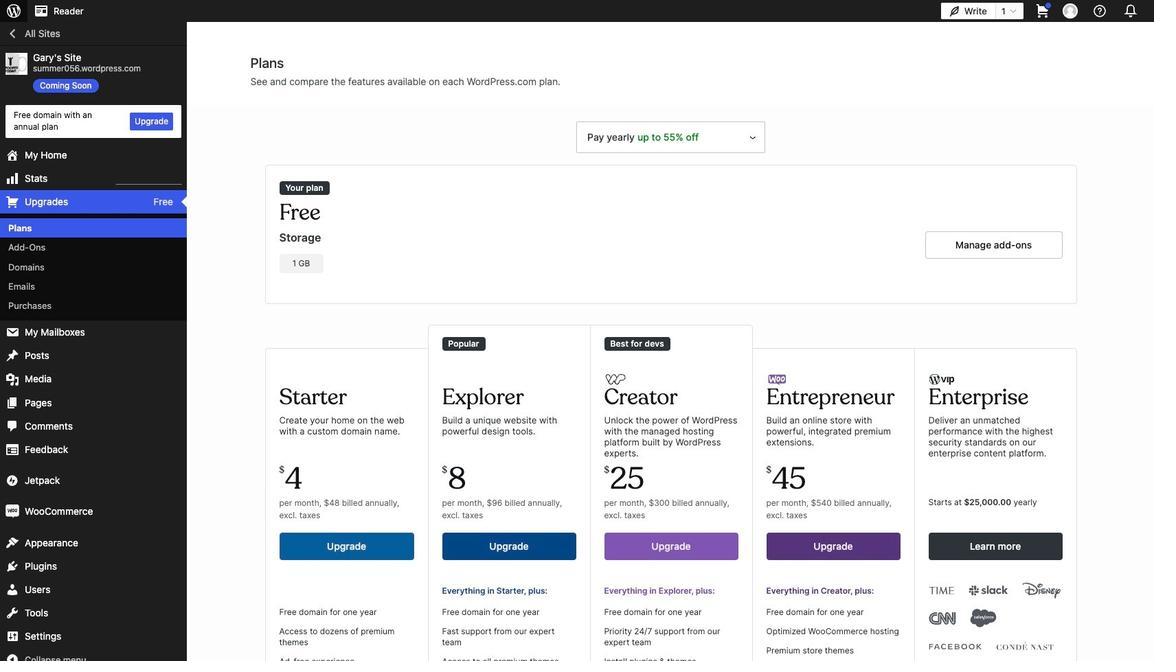 Task type: describe. For each thing, give the bounding box(es) containing it.
2 img image from the top
[[5, 506, 19, 519]]

help image
[[1092, 3, 1109, 19]]

manage your notifications image
[[1122, 1, 1141, 21]]

highest hourly views 0 image
[[116, 176, 181, 185]]

my profile image
[[1063, 3, 1078, 19]]

1 img image from the top
[[5, 474, 19, 488]]



Task type: vqa. For each thing, say whether or not it's contained in the screenshot.
plugin icon to the right
no



Task type: locate. For each thing, give the bounding box(es) containing it.
img image
[[5, 474, 19, 488], [5, 506, 19, 519]]

my shopping cart image
[[1035, 3, 1052, 19]]

manage your sites image
[[5, 3, 22, 19]]

1 vertical spatial img image
[[5, 506, 19, 519]]

0 vertical spatial img image
[[5, 474, 19, 488]]



